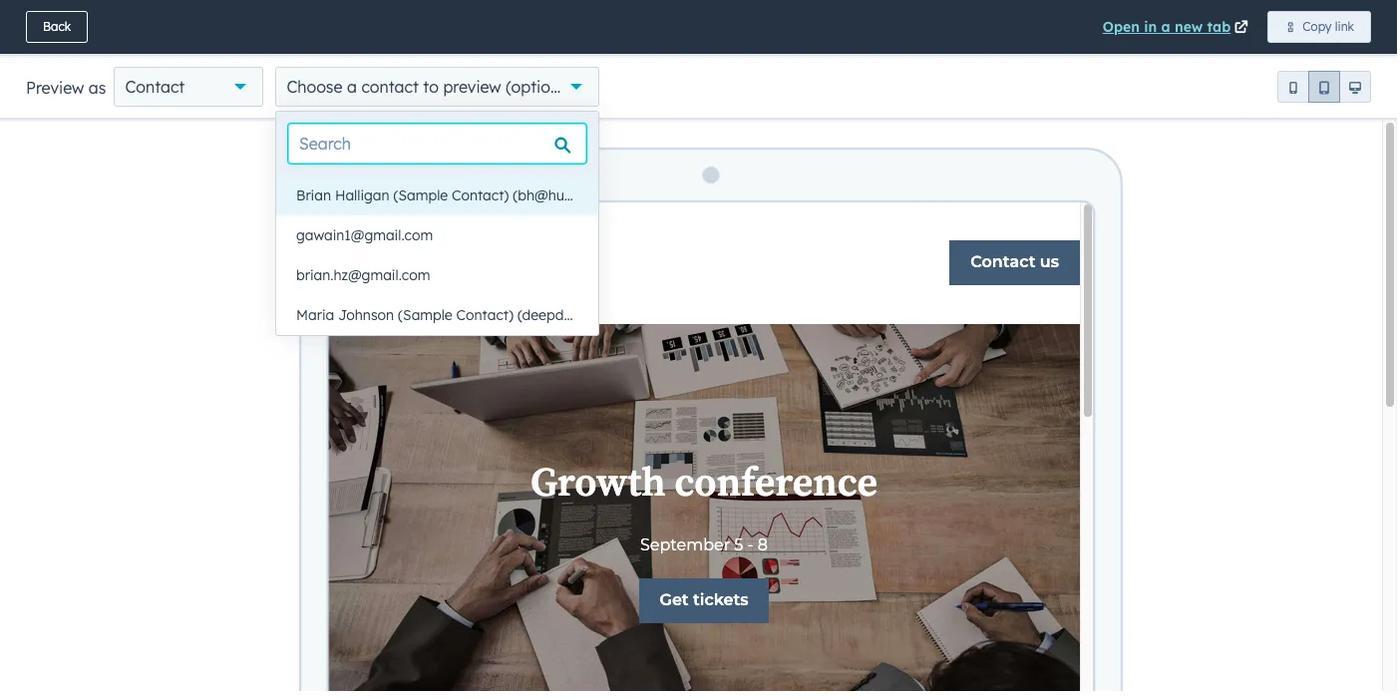Task type: locate. For each thing, give the bounding box(es) containing it.
maria johnson (sample contact) (deepdark@gmail.com) button
[[276, 295, 673, 335]]

choose
[[287, 77, 343, 97]]

halligan
[[335, 187, 390, 205]]

(deepdark@gmail.com)
[[518, 306, 673, 324]]

in
[[1145, 18, 1158, 36]]

0 vertical spatial contact)
[[452, 187, 509, 205]]

brian halligan (sample contact) (bh@hubspot.com) button
[[276, 176, 639, 215]]

as
[[89, 78, 106, 98]]

link opens in a new window image
[[1235, 21, 1249, 36], [1235, 21, 1249, 36]]

save button
[[1143, 16, 1177, 40]]

contact)
[[452, 187, 509, 205], [456, 306, 514, 324]]

preview
[[1206, 20, 1250, 35], [26, 78, 84, 98]]

copy link
[[1303, 19, 1355, 34]]

copy link button
[[1268, 11, 1372, 43]]

a right choose
[[347, 77, 357, 97]]

exit link
[[10, 12, 65, 44]]

tab
[[1208, 18, 1231, 36]]

0 horizontal spatial a
[[347, 77, 357, 97]]

list box
[[276, 176, 673, 335]]

contact) up 'gawain1@gmail.com' button
[[452, 187, 509, 205]]

contact
[[362, 77, 419, 97]]

choose a contact to preview (optional) button
[[276, 67, 600, 107]]

a right in
[[1162, 18, 1171, 36]]

(optional)
[[506, 77, 579, 97]]

preview inside "button"
[[1206, 20, 1250, 35]]

0 vertical spatial (sample
[[394, 187, 448, 205]]

(sample
[[394, 187, 448, 205], [398, 306, 453, 324]]

exit
[[27, 20, 48, 35]]

list box containing brian halligan (sample contact) (bh@hubspot.com)
[[276, 176, 673, 335]]

contact
[[125, 77, 185, 97]]

(sample down brian.hz@gmail.com button
[[398, 306, 453, 324]]

1 vertical spatial (sample
[[398, 306, 453, 324]]

1 vertical spatial preview
[[26, 78, 84, 98]]

preview as
[[26, 78, 106, 98]]

settings
[[1244, 72, 1298, 90]]

open in a new tab link
[[1103, 15, 1252, 39]]

open
[[1103, 18, 1140, 36]]

(sample for halligan
[[394, 187, 448, 205]]

preview for preview
[[1206, 20, 1250, 35]]

contact) down brian.hz@gmail.com button
[[456, 306, 514, 324]]

1 horizontal spatial preview
[[1206, 20, 1250, 35]]

brian halligan (sample contact) (bh@hubspot.com)
[[296, 187, 639, 205]]

1 vertical spatial a
[[347, 77, 357, 97]]

0 horizontal spatial preview
[[26, 78, 84, 98]]

brian
[[296, 187, 331, 205]]

(sample up 'gawain1@gmail.com' button
[[394, 187, 448, 205]]

1 vertical spatial contact)
[[456, 306, 514, 324]]

1 horizontal spatial a
[[1162, 18, 1171, 36]]

group
[[654, 64, 733, 98], [1315, 64, 1378, 98], [1278, 71, 1372, 103]]

new
[[1175, 18, 1203, 36]]

contact) for (bh@hubspot.com)
[[452, 187, 509, 205]]

preview button
[[1189, 12, 1267, 44]]

to
[[423, 77, 439, 97]]

open in a new tab
[[1103, 18, 1231, 36]]

(sample for johnson
[[398, 306, 453, 324]]

preview left the as
[[26, 78, 84, 98]]

preview right new
[[1206, 20, 1250, 35]]

0 vertical spatial preview
[[1206, 20, 1250, 35]]

a
[[1162, 18, 1171, 36], [347, 77, 357, 97]]



Task type: describe. For each thing, give the bounding box(es) containing it.
publish
[[1296, 20, 1336, 35]]

0 vertical spatial a
[[1162, 18, 1171, 36]]

brian.hz@gmail.com button
[[276, 255, 599, 295]]

brian.hz@gmail.com
[[296, 266, 430, 284]]

copy
[[1303, 19, 1332, 34]]

gawain1@gmail.com
[[296, 226, 433, 244]]

contact button
[[114, 67, 264, 107]]

Search search field
[[288, 124, 587, 164]]

maria
[[296, 306, 334, 324]]

contact) for (deepdark@gmail.com)
[[456, 306, 514, 324]]

a inside popup button
[[347, 77, 357, 97]]

back button
[[26, 11, 88, 43]]

choose a contact to preview (optional)
[[287, 77, 579, 97]]

gawain1@gmail.com button
[[276, 215, 599, 255]]

johnson
[[338, 306, 394, 324]]

link
[[1336, 19, 1355, 34]]

(bh@hubspot.com)
[[513, 187, 639, 205]]

back
[[43, 19, 71, 34]]

publish group
[[1279, 12, 1378, 44]]

preview
[[443, 77, 501, 97]]

settings button
[[1216, 64, 1307, 98]]

publish button
[[1279, 12, 1353, 44]]

save
[[1143, 19, 1177, 37]]

preview for preview as
[[26, 78, 84, 98]]

maria johnson (sample contact) (deepdark@gmail.com)
[[296, 306, 673, 324]]



Task type: vqa. For each thing, say whether or not it's contained in the screenshot.
Settings button
yes



